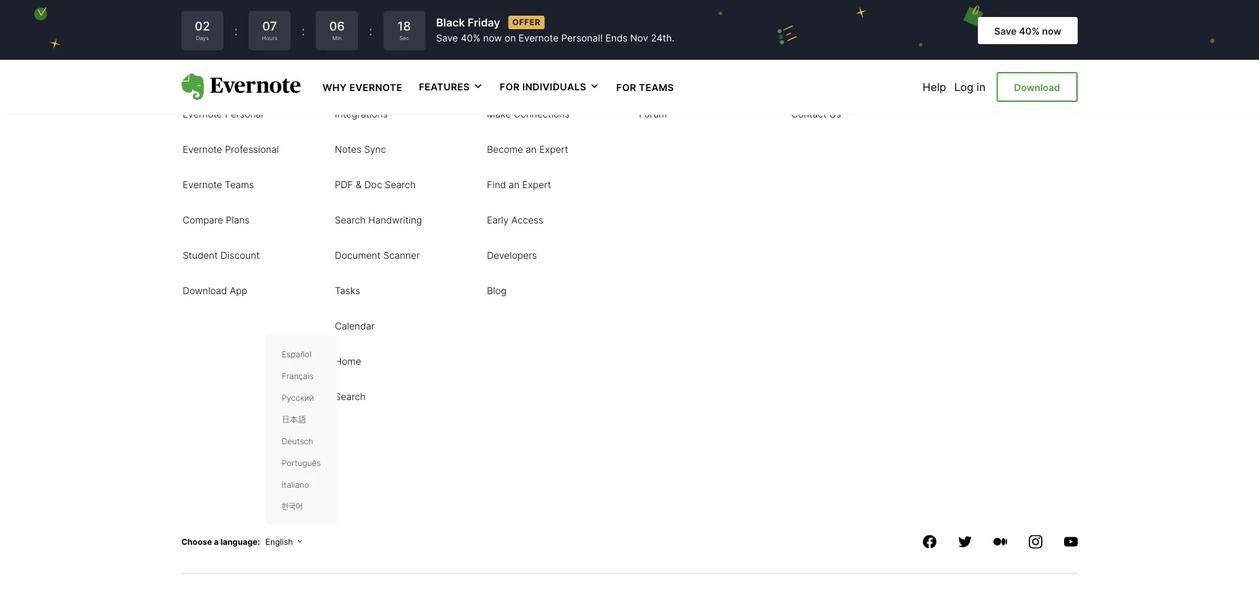 Task type: describe. For each thing, give the bounding box(es) containing it.
offer
[[513, 17, 541, 27]]

calendar
[[335, 321, 375, 332]]

web clipper link
[[335, 37, 389, 50]]

templates
[[487, 73, 533, 85]]

save 40% now on evernote personal! ends nov 24th.
[[436, 32, 675, 44]]

spaces link
[[335, 72, 368, 85]]

make
[[487, 109, 511, 120]]

evernote teams
[[183, 179, 254, 191]]

scanner
[[383, 250, 420, 262]]

notes sync link
[[335, 143, 386, 156]]

tasks link
[[335, 284, 360, 297]]

handwriting
[[368, 215, 422, 226]]

18
[[398, 18, 411, 33]]

choose a language:
[[181, 537, 260, 547]]

why evernote for days
[[323, 82, 403, 93]]

download for download
[[1014, 82, 1060, 93]]

features button
[[419, 80, 484, 94]]

português
[[282, 459, 321, 469]]

individuals
[[523, 81, 587, 93]]

02
[[195, 18, 210, 33]]

for for for individuals
[[500, 81, 520, 93]]

become an expert link
[[487, 143, 569, 156]]

for individuals button
[[500, 80, 600, 94]]

for teams
[[617, 82, 674, 93]]

developers link
[[487, 249, 537, 262]]

evernote teams link
[[183, 178, 254, 191]]

developers
[[487, 250, 537, 262]]

(bending
[[835, 38, 875, 50]]

integrations
[[335, 109, 388, 120]]

log in link
[[955, 80, 986, 93]]

evernote down 02
[[205, 38, 244, 50]]

evernote free
[[183, 73, 245, 85]]

search for search handwriting
[[335, 215, 366, 226]]

clipper
[[357, 38, 389, 50]]

troubleshooting
[[639, 73, 711, 85]]

forum link
[[639, 107, 667, 121]]

evernote professional
[[183, 144, 279, 156]]

expert for become an expert
[[540, 144, 569, 156]]

help link
[[923, 80, 947, 93]]

why for :
[[183, 38, 202, 50]]

black
[[436, 16, 465, 29]]

document
[[335, 250, 381, 262]]

features inside button
[[419, 81, 470, 93]]

русский
[[282, 393, 314, 403]]

1 vertical spatial resources
[[487, 38, 533, 50]]

18 sec
[[398, 18, 411, 41]]

sec
[[400, 34, 409, 41]]

français link
[[282, 369, 314, 382]]

days
[[196, 34, 209, 41]]

early
[[487, 215, 509, 226]]

blog
[[487, 285, 507, 297]]

evernote down evernote free
[[183, 109, 222, 120]]

notes
[[335, 144, 362, 156]]

now for save 40% now on evernote personal! ends nov 24th.
[[483, 32, 502, 44]]

about
[[791, 38, 818, 50]]

product
[[181, 3, 230, 15]]

expert for find an expert
[[522, 179, 551, 191]]

teams for for teams
[[639, 82, 674, 93]]

student
[[183, 250, 218, 262]]

for teams link
[[617, 80, 674, 93]]

app
[[230, 285, 247, 297]]

home link
[[335, 355, 361, 368]]

calendar link
[[335, 319, 375, 333]]

troubleshooting link
[[639, 72, 711, 85]]

now for save 40% now
[[1042, 25, 1062, 37]]

contact us link
[[791, 107, 842, 121]]

tasks
[[335, 285, 360, 297]]

help for help & learning
[[639, 38, 660, 50]]

english
[[265, 537, 293, 547]]

access
[[511, 215, 544, 226]]

personal!
[[561, 32, 603, 44]]

help for help
[[923, 80, 947, 93]]

make connections
[[487, 109, 570, 120]]

min
[[332, 34, 342, 41]]

1 : from the left
[[234, 23, 238, 38]]

help & learning link
[[639, 37, 709, 50]]

early access link
[[487, 213, 544, 227]]

an for find
[[509, 179, 520, 191]]

40% for save 40% now on evernote personal! ends nov 24th.
[[461, 32, 481, 44]]

07 hours
[[262, 18, 277, 41]]

save for save 40% now
[[995, 25, 1017, 37]]

sync
[[364, 144, 386, 156]]

templates link
[[487, 72, 533, 85]]

an for become
[[526, 144, 537, 156]]

find an expert link
[[487, 178, 551, 191]]

06 min
[[329, 18, 345, 41]]

student discount link
[[183, 249, 260, 262]]

document scanner
[[335, 250, 420, 262]]

log in
[[955, 80, 986, 93]]

40% for save 40% now
[[1019, 25, 1040, 37]]

free
[[225, 73, 245, 85]]

& for pdf
[[356, 179, 362, 191]]

0 horizontal spatial features
[[334, 3, 385, 15]]

spoons)
[[878, 38, 914, 50]]

save for save 40% now on evernote personal! ends nov 24th.
[[436, 32, 458, 44]]



Task type: locate. For each thing, give the bounding box(es) containing it.
evernote up 'evernote teams' link
[[183, 144, 222, 156]]

for individuals
[[500, 81, 587, 93]]

0 horizontal spatial why
[[183, 38, 202, 50]]

why evernote link up integrations link
[[323, 80, 403, 93]]

1 horizontal spatial an
[[526, 144, 537, 156]]

download inside download app link
[[183, 285, 227, 297]]

italiano link
[[282, 478, 309, 491]]

connections
[[514, 109, 570, 120]]

evernote logo image
[[181, 73, 301, 100]]

hours
[[262, 34, 277, 41]]

us right contact
[[830, 109, 842, 120]]

search down home on the bottom
[[335, 391, 366, 403]]

nov
[[630, 32, 648, 44]]

help right the ends
[[639, 38, 660, 50]]

expert down become an expert
[[522, 179, 551, 191]]

download for download app
[[183, 285, 227, 297]]

0 vertical spatial &
[[662, 38, 668, 50]]

0 vertical spatial resources
[[486, 3, 546, 15]]

now up download "link"
[[1042, 25, 1062, 37]]

1 vertical spatial an
[[509, 179, 520, 191]]

a
[[214, 537, 219, 547]]

1 vertical spatial why evernote
[[323, 82, 403, 93]]

1 vertical spatial us
[[830, 109, 842, 120]]

& inside "link"
[[662, 38, 668, 50]]

professional
[[225, 144, 279, 156]]

why up integrations link
[[323, 82, 347, 93]]

features down black
[[419, 81, 470, 93]]

1 vertical spatial download
[[183, 285, 227, 297]]

choose
[[181, 537, 212, 547]]

why evernote link for :
[[183, 37, 244, 50]]

expert down connections on the top
[[540, 144, 569, 156]]

teams up forum link
[[639, 82, 674, 93]]

0 horizontal spatial &
[[356, 179, 362, 191]]

why evernote link
[[183, 37, 244, 50], [323, 80, 403, 93]]

1 vertical spatial search
[[335, 215, 366, 226]]

1 horizontal spatial why evernote
[[323, 82, 403, 93]]

0 vertical spatial why evernote
[[183, 38, 244, 50]]

features up 06
[[334, 3, 385, 15]]

: right web
[[369, 23, 372, 38]]

discount
[[221, 250, 260, 262]]

40% up download "link"
[[1019, 25, 1040, 37]]

blog link
[[487, 284, 507, 297]]

0 vertical spatial expert
[[540, 144, 569, 156]]

help & learning
[[639, 38, 709, 50]]

notes sync
[[335, 144, 386, 156]]

1 horizontal spatial save
[[995, 25, 1017, 37]]

save down black
[[436, 32, 458, 44]]

русский link
[[282, 391, 314, 404]]

0 vertical spatial why
[[183, 38, 202, 50]]

& left doc
[[356, 179, 362, 191]]

1 horizontal spatial why
[[323, 82, 347, 93]]

0 horizontal spatial :
[[234, 23, 238, 38]]

compare plans link
[[183, 213, 250, 227]]

pdf
[[335, 179, 353, 191]]

home
[[335, 356, 361, 368]]

evernote
[[519, 32, 559, 44], [205, 38, 244, 50], [183, 73, 222, 85], [350, 82, 403, 93], [183, 109, 222, 120], [183, 144, 222, 156], [183, 179, 222, 191]]

ends
[[606, 32, 628, 44]]

us
[[821, 38, 833, 50], [830, 109, 842, 120]]

0 vertical spatial an
[[526, 144, 537, 156]]

resources up offer
[[486, 3, 546, 15]]

why evernote up integrations link
[[323, 82, 403, 93]]

evernote down offer
[[519, 32, 559, 44]]

search handwriting
[[335, 215, 422, 226]]

2 : from the left
[[302, 23, 305, 38]]

features
[[334, 3, 385, 15], [419, 81, 470, 93]]

for left troubleshooting
[[617, 82, 637, 93]]

why evernote down 02
[[183, 38, 244, 50]]

1 horizontal spatial why evernote link
[[323, 80, 403, 93]]

download link
[[997, 72, 1078, 102]]

40% down black friday
[[461, 32, 481, 44]]

1 horizontal spatial :
[[302, 23, 305, 38]]

evernote up integrations link
[[350, 82, 403, 93]]

& left "learning"
[[662, 38, 668, 50]]

why down 02
[[183, 38, 202, 50]]

why evernote link for days
[[323, 80, 403, 93]]

1 vertical spatial why
[[323, 82, 347, 93]]

doc
[[365, 179, 382, 191]]

why evernote link down 02
[[183, 37, 244, 50]]

1 horizontal spatial 40%
[[1019, 25, 1040, 37]]

1 vertical spatial why evernote link
[[323, 80, 403, 93]]

an right find
[[509, 179, 520, 191]]

why for days
[[323, 82, 347, 93]]

download app link
[[183, 284, 247, 297]]

student discount
[[183, 250, 260, 262]]

for up make at the left of page
[[500, 81, 520, 93]]

for for for teams
[[617, 82, 637, 93]]

0 horizontal spatial help
[[639, 38, 660, 50]]

now left on
[[483, 32, 502, 44]]

download app
[[183, 285, 247, 297]]

search link
[[335, 390, 366, 403]]

06
[[329, 18, 345, 33]]

evernote up compare
[[183, 179, 222, 191]]

1 vertical spatial help
[[923, 80, 947, 93]]

: left 07 hours at the top left of page
[[234, 23, 238, 38]]

1 vertical spatial teams
[[225, 179, 254, 191]]

about us (bending spoons)
[[791, 38, 914, 50]]

40%
[[1019, 25, 1040, 37], [461, 32, 481, 44]]

personal
[[225, 109, 263, 120]]

0 vertical spatial why evernote link
[[183, 37, 244, 50]]

pdf & doc search link
[[335, 178, 416, 191]]

log
[[955, 80, 974, 93]]

integrations link
[[335, 107, 388, 121]]

:
[[234, 23, 238, 38], [302, 23, 305, 38], [369, 23, 372, 38]]

0 vertical spatial teams
[[639, 82, 674, 93]]

search right doc
[[385, 179, 416, 191]]

save 40% now
[[995, 25, 1062, 37]]

1 horizontal spatial now
[[1042, 25, 1062, 37]]

search for search
[[335, 391, 366, 403]]

teams up "plans"
[[225, 179, 254, 191]]

3 : from the left
[[369, 23, 372, 38]]

1 horizontal spatial features
[[419, 81, 470, 93]]

1 horizontal spatial for
[[617, 82, 637, 93]]

日本語
[[282, 415, 306, 425]]

for inside button
[[500, 81, 520, 93]]

us for about
[[821, 38, 833, 50]]

save inside save 40% now link
[[995, 25, 1017, 37]]

expert
[[540, 144, 569, 156], [522, 179, 551, 191]]

0 horizontal spatial now
[[483, 32, 502, 44]]

download inside download "link"
[[1014, 82, 1060, 93]]

contact us
[[791, 109, 842, 120]]

evernote personal link
[[183, 107, 263, 121]]

español link
[[282, 347, 312, 361]]

early access
[[487, 215, 544, 226]]

2 vertical spatial search
[[335, 391, 366, 403]]

0 vertical spatial search
[[385, 179, 416, 191]]

black friday
[[436, 16, 500, 29]]

0 horizontal spatial why evernote link
[[183, 37, 244, 50]]

become an expert
[[487, 144, 569, 156]]

français
[[282, 372, 314, 382]]

pdf & doc search
[[335, 179, 416, 191]]

download right in
[[1014, 82, 1060, 93]]

download left app at the left of the page
[[183, 285, 227, 297]]

help inside help & learning "link"
[[639, 38, 660, 50]]

0 vertical spatial features
[[334, 3, 385, 15]]

on
[[505, 32, 516, 44]]

us right about
[[821, 38, 833, 50]]

0 vertical spatial help
[[639, 38, 660, 50]]

help
[[639, 38, 660, 50], [923, 80, 947, 93]]

why evernote for :
[[183, 38, 244, 50]]

teams for evernote teams
[[225, 179, 254, 191]]

why
[[183, 38, 202, 50], [323, 82, 347, 93]]

1 horizontal spatial &
[[662, 38, 668, 50]]

in
[[977, 80, 986, 93]]

português link
[[282, 456, 321, 469]]

1 vertical spatial &
[[356, 179, 362, 191]]

0 horizontal spatial download
[[183, 285, 227, 297]]

0 vertical spatial us
[[821, 38, 833, 50]]

evernote left free
[[183, 73, 222, 85]]

search down pdf
[[335, 215, 366, 226]]

: right 07 hours at the top left of page
[[302, 23, 305, 38]]

0 vertical spatial download
[[1014, 82, 1060, 93]]

web clipper
[[335, 38, 389, 50]]

help left log
[[923, 80, 947, 93]]

us inside "link"
[[821, 38, 833, 50]]

forum
[[639, 109, 667, 120]]

1 vertical spatial expert
[[522, 179, 551, 191]]

find
[[487, 179, 506, 191]]

한국어
[[282, 502, 303, 512]]

document scanner link
[[335, 249, 420, 262]]

0 horizontal spatial save
[[436, 32, 458, 44]]

0 horizontal spatial for
[[500, 81, 520, 93]]

an right "become"
[[526, 144, 537, 156]]

us for contact
[[830, 109, 842, 120]]

2 horizontal spatial :
[[369, 23, 372, 38]]

1 horizontal spatial help
[[923, 80, 947, 93]]

1 horizontal spatial teams
[[639, 82, 674, 93]]

日本語 link
[[282, 412, 306, 426]]

español
[[282, 350, 312, 360]]

0 horizontal spatial 40%
[[461, 32, 481, 44]]

evernote personal
[[183, 109, 263, 120]]

italiano
[[282, 480, 309, 490]]

search handwriting link
[[335, 213, 422, 227]]

evernote free link
[[183, 72, 245, 85]]

1 horizontal spatial download
[[1014, 82, 1060, 93]]

resources down offer
[[487, 38, 533, 50]]

download
[[1014, 82, 1060, 93], [183, 285, 227, 297]]

save up download "link"
[[995, 25, 1017, 37]]

0 horizontal spatial teams
[[225, 179, 254, 191]]

0 horizontal spatial why evernote
[[183, 38, 244, 50]]

0 horizontal spatial an
[[509, 179, 520, 191]]

& for help
[[662, 38, 668, 50]]

1 vertical spatial features
[[419, 81, 470, 93]]



Task type: vqa. For each thing, say whether or not it's contained in the screenshot.
our within Updates To Our Privacy Policy And Legal Terms
no



